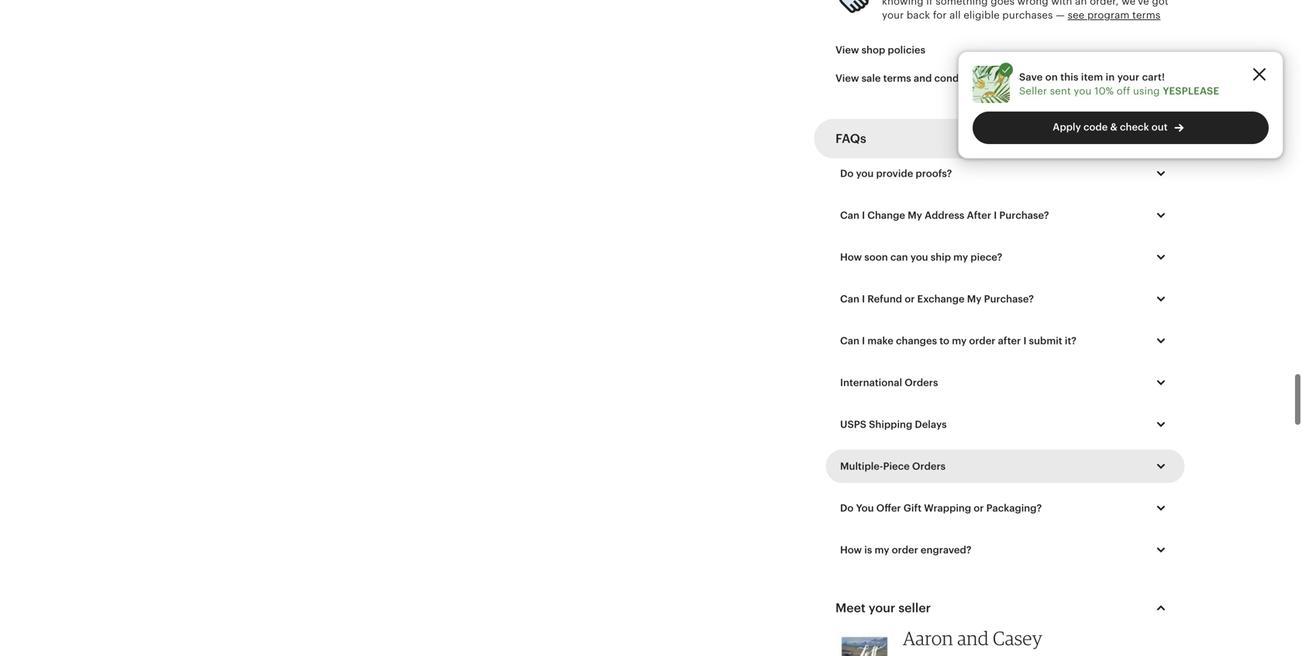 Task type: vqa. For each thing, say whether or not it's contained in the screenshot.
Search all 472 items text box
no



Task type: describe. For each thing, give the bounding box(es) containing it.
proofs?
[[916, 168, 952, 179]]

offer
[[876, 503, 901, 514]]

see program terms link
[[1068, 9, 1161, 21]]

terms for program
[[1132, 9, 1161, 21]]

0 horizontal spatial you
[[856, 168, 874, 179]]

multiple-piece orders
[[840, 461, 946, 472]]

changes
[[896, 335, 937, 347]]

can i make changes to my order after i submit it? button
[[829, 325, 1182, 357]]

this
[[1061, 71, 1079, 83]]

do you offer gift wrapping or packaging?
[[840, 503, 1042, 514]]

your inside save on this item in your cart! seller sent you 10% off using yesplease
[[1117, 71, 1140, 83]]

address
[[925, 210, 964, 221]]

you
[[856, 503, 874, 514]]

after
[[967, 210, 991, 221]]

piece?
[[971, 251, 1003, 263]]

packaging?
[[986, 503, 1042, 514]]

view shop policies
[[836, 44, 926, 56]]

can for can i change my address after i purchase?
[[840, 210, 860, 221]]

sale
[[862, 72, 881, 84]]

off
[[1117, 85, 1130, 97]]

aaron and casey
[[903, 627, 1043, 650]]

apply
[[1053, 121, 1081, 133]]

meet
[[836, 602, 866, 615]]

i for can i refund or exchange my purchase?
[[862, 293, 865, 305]]

provide
[[876, 168, 913, 179]]

your inside dropdown button
[[869, 602, 896, 615]]

cart!
[[1142, 71, 1165, 83]]

out
[[1152, 121, 1168, 133]]

1 vertical spatial or
[[974, 503, 984, 514]]

usps
[[840, 419, 867, 431]]

terms for sale
[[883, 72, 911, 84]]

submit
[[1029, 335, 1062, 347]]

view sale terms and conditions button
[[824, 64, 997, 92]]

shop
[[862, 44, 885, 56]]

2 vertical spatial my
[[875, 544, 889, 556]]

can for can i refund or exchange my purchase?
[[840, 293, 860, 305]]

can i refund or exchange my purchase? button
[[829, 283, 1182, 316]]

see program terms
[[1068, 9, 1161, 21]]

multiple-piece orders button
[[829, 450, 1182, 483]]

view for view sale terms and conditions
[[836, 72, 859, 84]]

seller
[[899, 602, 931, 615]]

apply code & check out
[[1053, 121, 1168, 133]]

i for can i make changes to my order after i submit it?
[[862, 335, 865, 347]]

0 horizontal spatial order
[[892, 544, 918, 556]]

wrapping
[[924, 503, 971, 514]]

can i make changes to my order after i submit it?
[[840, 335, 1077, 347]]

my for order
[[952, 335, 967, 347]]

program
[[1087, 9, 1130, 21]]

it?
[[1065, 335, 1077, 347]]

0 vertical spatial my
[[908, 210, 922, 221]]

casey
[[993, 627, 1043, 650]]

i for can i change my address after i purchase?
[[862, 210, 865, 221]]

international orders button
[[829, 367, 1182, 399]]

usps shipping delays
[[840, 419, 947, 431]]

save
[[1019, 71, 1043, 83]]

to
[[940, 335, 950, 347]]

view shop policies button
[[824, 36, 937, 64]]

shipping
[[869, 419, 912, 431]]

my for piece?
[[953, 251, 968, 263]]



Task type: locate. For each thing, give the bounding box(es) containing it.
yesplease
[[1163, 85, 1219, 97]]

and left casey
[[957, 627, 989, 650]]

1 view from the top
[[836, 44, 859, 56]]

orders inside international orders dropdown button
[[905, 377, 938, 389]]

0 horizontal spatial or
[[905, 293, 915, 305]]

1 vertical spatial order
[[892, 544, 918, 556]]

my right change
[[908, 210, 922, 221]]

can i change my address after i purchase?
[[840, 210, 1049, 221]]

how soon can you ship my piece?
[[840, 251, 1003, 263]]

2 horizontal spatial you
[[1074, 85, 1092, 97]]

or
[[905, 293, 915, 305], [974, 503, 984, 514]]

do for do you provide proofs?
[[840, 168, 854, 179]]

1 vertical spatial my
[[952, 335, 967, 347]]

order left after
[[969, 335, 996, 347]]

international orders
[[840, 377, 938, 389]]

how soon can you ship my piece? button
[[829, 241, 1182, 274]]

0 vertical spatial purchase?
[[999, 210, 1049, 221]]

can i change my address after i purchase? button
[[829, 199, 1182, 232]]

1 vertical spatial my
[[967, 293, 982, 305]]

view
[[836, 44, 859, 56], [836, 72, 859, 84]]

0 horizontal spatial and
[[914, 72, 932, 84]]

0 vertical spatial can
[[840, 210, 860, 221]]

my right "is" at the right of page
[[875, 544, 889, 556]]

do you provide proofs?
[[840, 168, 952, 179]]

how left soon
[[840, 251, 862, 263]]

1 can from the top
[[840, 210, 860, 221]]

you down the item
[[1074, 85, 1092, 97]]

sent
[[1050, 85, 1071, 97]]

1 horizontal spatial and
[[957, 627, 989, 650]]

1 vertical spatial purchase?
[[984, 293, 1034, 305]]

do for do you offer gift wrapping or packaging?
[[840, 503, 854, 514]]

soon
[[864, 251, 888, 263]]

view inside button
[[836, 44, 859, 56]]

2 vertical spatial you
[[911, 251, 928, 263]]

can left refund
[[840, 293, 860, 305]]

can
[[840, 210, 860, 221], [840, 293, 860, 305], [840, 335, 860, 347]]

1 horizontal spatial or
[[974, 503, 984, 514]]

1 vertical spatial your
[[869, 602, 896, 615]]

3 can from the top
[[840, 335, 860, 347]]

1 horizontal spatial you
[[911, 251, 928, 263]]

can left change
[[840, 210, 860, 221]]

view inside button
[[836, 72, 859, 84]]

exchange
[[917, 293, 965, 305]]

0 vertical spatial or
[[905, 293, 915, 305]]

after
[[998, 335, 1021, 347]]

or right refund
[[905, 293, 915, 305]]

1 vertical spatial do
[[840, 503, 854, 514]]

my
[[953, 251, 968, 263], [952, 335, 967, 347], [875, 544, 889, 556]]

1 vertical spatial and
[[957, 627, 989, 650]]

view left the shop
[[836, 44, 859, 56]]

purchase? up after
[[984, 293, 1034, 305]]

0 horizontal spatial my
[[908, 210, 922, 221]]

how for how is my order engraved?
[[840, 544, 862, 556]]

engraved?
[[921, 544, 972, 556]]

your
[[1117, 71, 1140, 83], [869, 602, 896, 615]]

using
[[1133, 85, 1160, 97]]

code
[[1084, 121, 1108, 133]]

how left "is" at the right of page
[[840, 544, 862, 556]]

can left the make
[[840, 335, 860, 347]]

can for can i make changes to my order after i submit it?
[[840, 335, 860, 347]]

view sale terms and conditions
[[836, 72, 986, 84]]

your up "off"
[[1117, 71, 1140, 83]]

do you offer gift wrapping or packaging? button
[[829, 492, 1182, 525]]

1 do from the top
[[840, 168, 854, 179]]

piece
[[883, 461, 910, 472]]

how for how soon can you ship my piece?
[[840, 251, 862, 263]]

2 vertical spatial can
[[840, 335, 860, 347]]

on
[[1045, 71, 1058, 83]]

0 vertical spatial my
[[953, 251, 968, 263]]

terms right program
[[1132, 9, 1161, 21]]

1 horizontal spatial terms
[[1132, 9, 1161, 21]]

in
[[1106, 71, 1115, 83]]

order right "is" at the right of page
[[892, 544, 918, 556]]

i
[[862, 210, 865, 221], [994, 210, 997, 221], [862, 293, 865, 305], [862, 335, 865, 347], [1024, 335, 1027, 347]]

do
[[840, 168, 854, 179], [840, 503, 854, 514]]

orders inside the multiple-piece orders dropdown button
[[912, 461, 946, 472]]

0 vertical spatial how
[[840, 251, 862, 263]]

multiple-
[[840, 461, 883, 472]]

do left you
[[840, 503, 854, 514]]

1 vertical spatial orders
[[912, 461, 946, 472]]

you inside save on this item in your cart! seller sent you 10% off using yesplease
[[1074, 85, 1092, 97]]

save on this item in your cart! seller sent you 10% off using yesplease
[[1019, 71, 1219, 97]]

you right can
[[911, 251, 928, 263]]

my right exchange at the right
[[967, 293, 982, 305]]

and inside button
[[914, 72, 932, 84]]

0 vertical spatial orders
[[905, 377, 938, 389]]

can i refund or exchange my purchase?
[[840, 293, 1034, 305]]

do left the provide
[[840, 168, 854, 179]]

how is my order engraved? button
[[829, 534, 1182, 567]]

you left the provide
[[856, 168, 874, 179]]

orders down changes
[[905, 377, 938, 389]]

2 can from the top
[[840, 293, 860, 305]]

orders
[[905, 377, 938, 389], [912, 461, 946, 472]]

gift
[[904, 503, 922, 514]]

refund
[[868, 293, 902, 305]]

how
[[840, 251, 862, 263], [840, 544, 862, 556]]

do you provide proofs? button
[[829, 157, 1182, 190]]

is
[[864, 544, 872, 556]]

seller
[[1019, 85, 1047, 97]]

or right wrapping
[[974, 503, 984, 514]]

conditions
[[934, 72, 986, 84]]

purchase?
[[999, 210, 1049, 221], [984, 293, 1034, 305]]

view for view shop policies
[[836, 44, 859, 56]]

terms inside button
[[883, 72, 911, 84]]

2 do from the top
[[840, 503, 854, 514]]

can
[[890, 251, 908, 263]]

check
[[1120, 121, 1149, 133]]

0 vertical spatial terms
[[1132, 9, 1161, 21]]

0 vertical spatial order
[[969, 335, 996, 347]]

1 horizontal spatial order
[[969, 335, 996, 347]]

2 view from the top
[[836, 72, 859, 84]]

my right ship
[[953, 251, 968, 263]]

1 vertical spatial how
[[840, 544, 862, 556]]

0 vertical spatial view
[[836, 44, 859, 56]]

1 vertical spatial view
[[836, 72, 859, 84]]

view left sale
[[836, 72, 859, 84]]

2 how from the top
[[840, 544, 862, 556]]

1 how from the top
[[840, 251, 862, 263]]

international
[[840, 377, 902, 389]]

0 horizontal spatial terms
[[883, 72, 911, 84]]

&
[[1110, 121, 1118, 133]]

10%
[[1095, 85, 1114, 97]]

meet your seller button
[[822, 590, 1184, 627]]

and down "policies"
[[914, 72, 932, 84]]

0 horizontal spatial your
[[869, 602, 896, 615]]

and
[[914, 72, 932, 84], [957, 627, 989, 650]]

you
[[1074, 85, 1092, 97], [856, 168, 874, 179], [911, 251, 928, 263]]

0 vertical spatial your
[[1117, 71, 1140, 83]]

1 vertical spatial terms
[[883, 72, 911, 84]]

0 vertical spatial you
[[1074, 85, 1092, 97]]

apply code & check out link
[[973, 112, 1269, 144]]

ship
[[931, 251, 951, 263]]

terms
[[1132, 9, 1161, 21], [883, 72, 911, 84]]

1 horizontal spatial your
[[1117, 71, 1140, 83]]

your right meet
[[869, 602, 896, 615]]

my right to
[[952, 335, 967, 347]]

terms right sale
[[883, 72, 911, 84]]

order
[[969, 335, 996, 347], [892, 544, 918, 556]]

item
[[1081, 71, 1103, 83]]

purchase? right after
[[999, 210, 1049, 221]]

orders right piece
[[912, 461, 946, 472]]

make
[[868, 335, 894, 347]]

1 vertical spatial can
[[840, 293, 860, 305]]

aaron
[[903, 627, 953, 650]]

policies
[[888, 44, 926, 56]]

how is my order engraved?
[[840, 544, 972, 556]]

usps shipping delays button
[[829, 409, 1182, 441]]

0 vertical spatial do
[[840, 168, 854, 179]]

1 vertical spatial you
[[856, 168, 874, 179]]

1 horizontal spatial my
[[967, 293, 982, 305]]

delays
[[915, 419, 947, 431]]

see
[[1068, 9, 1085, 21]]

meet your seller
[[836, 602, 931, 615]]

0 vertical spatial and
[[914, 72, 932, 84]]

change
[[868, 210, 905, 221]]



